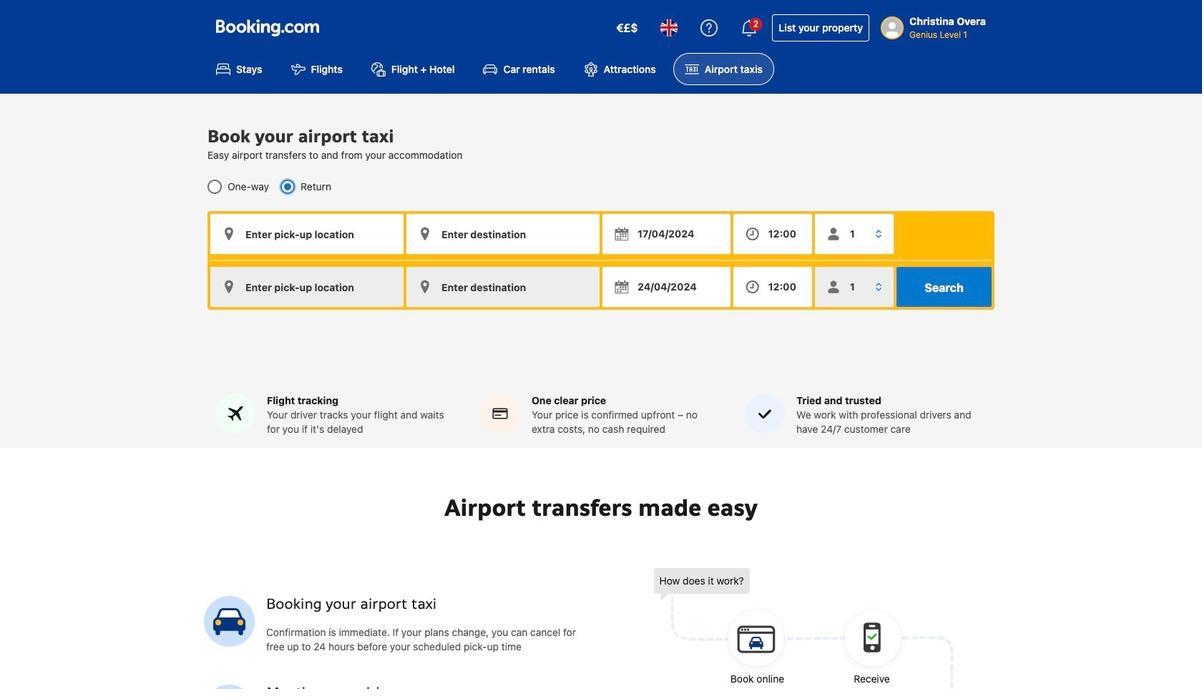 Task type: locate. For each thing, give the bounding box(es) containing it.
booking airport taxi image
[[654, 569, 955, 689], [204, 596, 255, 647], [204, 685, 255, 689]]

Enter destination text field
[[407, 214, 600, 254]]



Task type: vqa. For each thing, say whether or not it's contained in the screenshot.
the Enter pick-up location text box
yes



Task type: describe. For each thing, give the bounding box(es) containing it.
Enter pick-up location text field
[[210, 214, 404, 254]]

booking.com online hotel reservations image
[[216, 19, 319, 37]]



